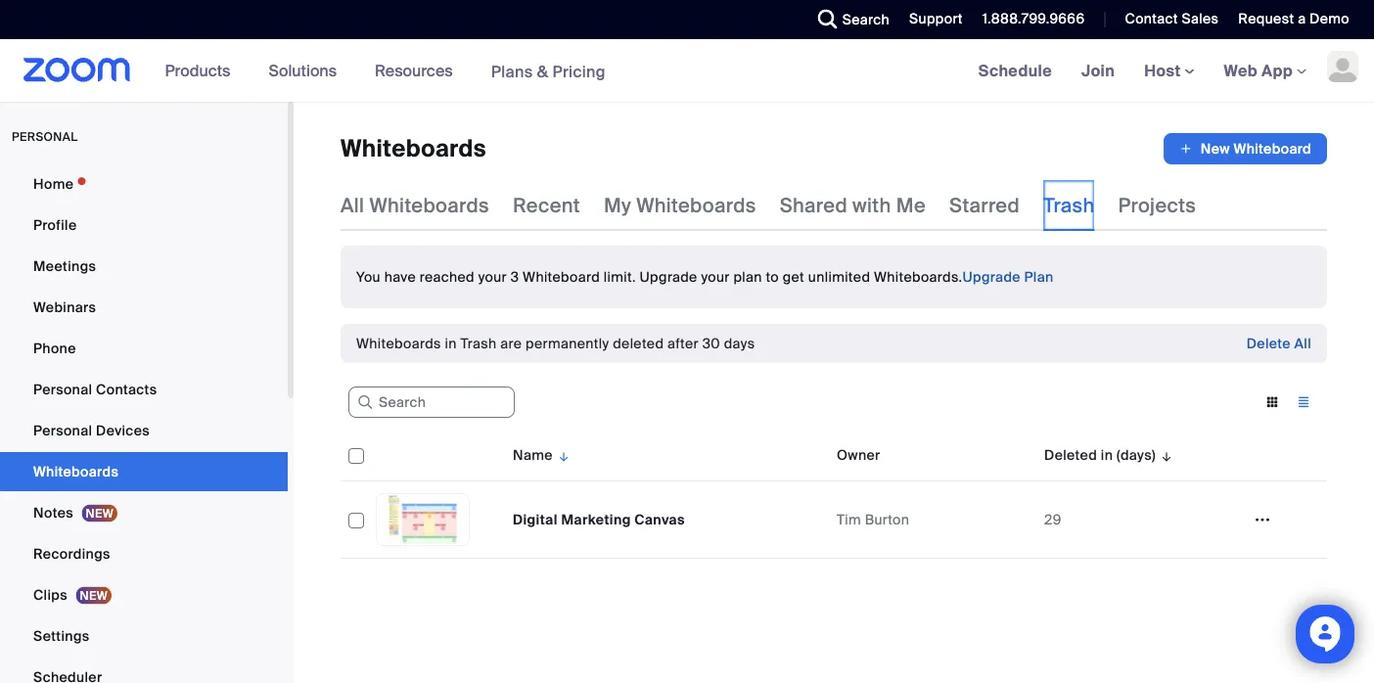 Task type: vqa. For each thing, say whether or not it's contained in the screenshot.
a
yes



Task type: locate. For each thing, give the bounding box(es) containing it.
1 vertical spatial in
[[1101, 446, 1113, 464]]

name
[[513, 446, 553, 464]]

whiteboards down have
[[356, 334, 441, 352]]

request a demo
[[1238, 10, 1350, 28]]

0 horizontal spatial all
[[341, 193, 364, 218]]

trash left are
[[460, 334, 497, 352]]

in inside alert
[[445, 334, 457, 352]]

banner containing products
[[0, 39, 1374, 103]]

whiteboards up you have reached your 3 whiteboard limit. upgrade your plan to get unlimited whiteboards. upgrade plan
[[636, 193, 756, 218]]

meetings link
[[0, 247, 288, 286]]

personal down personal contacts
[[33, 421, 92, 439]]

burton
[[865, 510, 909, 528]]

1 horizontal spatial all
[[1294, 334, 1311, 352]]

all right "delete"
[[1294, 334, 1311, 352]]

arrow down image
[[553, 443, 571, 467]]

1 horizontal spatial in
[[1101, 446, 1113, 464]]

trash
[[1043, 193, 1095, 218], [460, 334, 497, 352]]

shared with me
[[780, 193, 926, 218]]

2 personal from the top
[[33, 421, 92, 439]]

product information navigation
[[150, 39, 620, 103]]

1 personal from the top
[[33, 380, 92, 398]]

sales
[[1182, 10, 1219, 28]]

personal devices
[[33, 421, 150, 439]]

canvas
[[634, 510, 685, 528]]

solutions
[[269, 60, 337, 81]]

all whiteboards
[[341, 193, 489, 218]]

1 vertical spatial all
[[1294, 334, 1311, 352]]

0 horizontal spatial upgrade
[[640, 268, 697, 286]]

&
[[537, 61, 548, 81]]

whiteboards in trash are permanently deleted after 30 days
[[356, 334, 755, 352]]

0 vertical spatial in
[[445, 334, 457, 352]]

all up you
[[341, 193, 364, 218]]

whiteboard right new
[[1234, 139, 1311, 158]]

application
[[341, 430, 1327, 559]]

get
[[783, 268, 805, 286]]

me
[[896, 193, 926, 218]]

contact sales link
[[1110, 0, 1224, 39], [1125, 10, 1219, 28]]

0 vertical spatial whiteboard
[[1234, 139, 1311, 158]]

trash up plan
[[1043, 193, 1095, 218]]

phone link
[[0, 329, 288, 368]]

whiteboards up all whiteboards
[[341, 134, 486, 164]]

your left "plan"
[[701, 268, 730, 286]]

products button
[[165, 39, 239, 102]]

1 horizontal spatial your
[[701, 268, 730, 286]]

1 vertical spatial whiteboard
[[523, 268, 600, 286]]

1 vertical spatial personal
[[33, 421, 92, 439]]

reached
[[420, 268, 475, 286]]

personal
[[33, 380, 92, 398], [33, 421, 92, 439]]

grid mode, not selected image
[[1257, 393, 1288, 411]]

29
[[1044, 510, 1061, 528]]

in left (days)
[[1101, 446, 1113, 464]]

new whiteboard button
[[1163, 133, 1327, 164]]

0 horizontal spatial trash
[[460, 334, 497, 352]]

personal contacts link
[[0, 370, 288, 409]]

1 vertical spatial trash
[[460, 334, 497, 352]]

all inside button
[[1294, 334, 1311, 352]]

0 vertical spatial personal
[[33, 380, 92, 398]]

0 vertical spatial trash
[[1043, 193, 1095, 218]]

personal for personal devices
[[33, 421, 92, 439]]

unlimited
[[808, 268, 870, 286]]

arrow down image
[[1156, 443, 1174, 467]]

all inside tab list
[[341, 193, 364, 218]]

2 your from the left
[[701, 268, 730, 286]]

0 horizontal spatial whiteboard
[[523, 268, 600, 286]]

2 upgrade from the left
[[962, 268, 1021, 286]]

web
[[1224, 60, 1258, 81]]

1 upgrade from the left
[[640, 268, 697, 286]]

request
[[1238, 10, 1294, 28]]

shared
[[780, 193, 847, 218]]

to
[[766, 268, 779, 286]]

whiteboards
[[341, 134, 486, 164], [369, 193, 489, 218], [636, 193, 756, 218], [356, 334, 441, 352], [33, 462, 119, 481]]

digital marketing canvas
[[513, 510, 685, 528]]

whiteboards down personal devices
[[33, 462, 119, 481]]

solutions button
[[269, 39, 346, 102]]

products
[[165, 60, 230, 81]]

host
[[1144, 60, 1185, 81]]

more options for digital marketing canvas image
[[1247, 511, 1278, 528]]

thumbnail of digital marketing canvas image
[[377, 494, 469, 545]]

in left are
[[445, 334, 457, 352]]

support
[[909, 10, 963, 28]]

list mode, selected image
[[1288, 393, 1319, 411]]

0 horizontal spatial in
[[445, 334, 457, 352]]

projects
[[1118, 193, 1196, 218]]

delete
[[1246, 334, 1291, 352]]

upgrade right limit.
[[640, 268, 697, 286]]

request a demo link
[[1224, 0, 1374, 39], [1238, 10, 1350, 28]]

profile picture image
[[1327, 51, 1358, 82]]

deleted
[[1044, 446, 1097, 464]]

banner
[[0, 39, 1374, 103]]

you
[[356, 268, 381, 286]]

plans & pricing
[[491, 61, 606, 81]]

webinars
[[33, 298, 96, 316]]

your
[[478, 268, 507, 286], [701, 268, 730, 286]]

0 vertical spatial all
[[341, 193, 364, 218]]

meetings navigation
[[964, 39, 1374, 103]]

0 horizontal spatial your
[[478, 268, 507, 286]]

1 horizontal spatial whiteboard
[[1234, 139, 1311, 158]]

in
[[445, 334, 457, 352], [1101, 446, 1113, 464]]

in inside application
[[1101, 446, 1113, 464]]

whiteboard right the 3
[[523, 268, 600, 286]]

plans & pricing link
[[491, 61, 606, 81], [491, 61, 606, 81]]

whiteboards.
[[874, 268, 962, 286]]

1 horizontal spatial trash
[[1043, 193, 1095, 218]]

1 horizontal spatial upgrade
[[962, 268, 1021, 286]]

plan
[[1024, 268, 1054, 286]]

whiteboard
[[1234, 139, 1311, 158], [523, 268, 600, 286]]

whiteboards up reached
[[369, 193, 489, 218]]

support link
[[895, 0, 968, 39], [909, 10, 963, 28]]

your left the 3
[[478, 268, 507, 286]]

upgrade left plan
[[962, 268, 1021, 286]]

personal down phone
[[33, 380, 92, 398]]

upgrade
[[640, 268, 697, 286], [962, 268, 1021, 286]]

deleted
[[613, 334, 664, 352]]

trash inside whiteboards in trash are permanently deleted after 30 days alert
[[460, 334, 497, 352]]



Task type: describe. For each thing, give the bounding box(es) containing it.
my whiteboards
[[604, 193, 756, 218]]

personal for personal contacts
[[33, 380, 92, 398]]

schedule link
[[964, 39, 1067, 102]]

recordings
[[33, 545, 110, 563]]

web app button
[[1224, 60, 1307, 81]]

after
[[668, 334, 699, 352]]

phone
[[33, 339, 76, 357]]

devices
[[96, 421, 150, 439]]

application containing name
[[341, 430, 1327, 559]]

with
[[852, 193, 891, 218]]

starred
[[949, 193, 1020, 218]]

personal
[[12, 129, 78, 144]]

host button
[[1144, 60, 1194, 81]]

1.888.799.9666
[[982, 10, 1085, 28]]

profile
[[33, 216, 77, 234]]

contacts
[[96, 380, 157, 398]]

tabs of all whiteboard page tab list
[[341, 180, 1196, 231]]

permanently
[[526, 334, 609, 352]]

notes
[[33, 504, 73, 522]]

whiteboards in trash are permanently deleted after 30 days alert
[[356, 334, 755, 353]]

deleted in (days)
[[1044, 446, 1156, 464]]

join link
[[1067, 39, 1130, 102]]

3
[[511, 268, 519, 286]]

Search text field
[[348, 387, 515, 418]]

whiteboards link
[[0, 452, 288, 491]]

search
[[842, 10, 890, 28]]

personal menu menu
[[0, 164, 288, 683]]

1 your from the left
[[478, 268, 507, 286]]

settings
[[33, 627, 90, 645]]

owner
[[837, 446, 880, 464]]

add image
[[1179, 139, 1193, 159]]

tim burton
[[837, 510, 909, 528]]

schedule
[[978, 60, 1052, 81]]

trash inside 'tabs of all whiteboard page' tab list
[[1043, 193, 1095, 218]]

contact sales
[[1125, 10, 1219, 28]]

tim
[[837, 510, 861, 528]]

delete all
[[1246, 334, 1311, 352]]

settings link
[[0, 617, 288, 656]]

home link
[[0, 164, 288, 204]]

app
[[1262, 60, 1293, 81]]

clips link
[[0, 575, 288, 615]]

a
[[1298, 10, 1306, 28]]

whiteboards application
[[341, 133, 1327, 164]]

notes link
[[0, 493, 288, 532]]

clips
[[33, 586, 67, 604]]

limit.
[[604, 268, 636, 286]]

webinars link
[[0, 288, 288, 327]]

demo
[[1310, 10, 1350, 28]]

digital
[[513, 510, 558, 528]]

recordings link
[[0, 534, 288, 573]]

home
[[33, 175, 74, 193]]

pricing
[[552, 61, 606, 81]]

my
[[604, 193, 631, 218]]

meetings
[[33, 257, 96, 275]]

profile link
[[0, 206, 288, 245]]

days
[[724, 334, 755, 352]]

resources button
[[375, 39, 462, 102]]

30
[[702, 334, 720, 352]]

plans
[[491, 61, 533, 81]]

new
[[1201, 139, 1230, 158]]

are
[[500, 334, 522, 352]]

in for deleted
[[1101, 446, 1113, 464]]

upgrade plan button
[[962, 261, 1054, 293]]

whiteboards inside the personal menu menu
[[33, 462, 119, 481]]

delete all button
[[1246, 328, 1311, 359]]

in for whiteboards
[[445, 334, 457, 352]]

recent
[[513, 193, 580, 218]]

personal devices link
[[0, 411, 288, 450]]

new whiteboard
[[1201, 139, 1311, 158]]

contact
[[1125, 10, 1178, 28]]

whiteboard inside button
[[1234, 139, 1311, 158]]

you have reached your 3 whiteboard limit. upgrade your plan to get unlimited whiteboards. upgrade plan
[[356, 268, 1054, 286]]

web app
[[1224, 60, 1293, 81]]

resources
[[375, 60, 453, 81]]

whiteboards inside 'application'
[[341, 134, 486, 164]]

zoom logo image
[[23, 58, 131, 82]]

have
[[384, 268, 416, 286]]

whiteboards inside alert
[[356, 334, 441, 352]]

plan
[[733, 268, 762, 286]]

join
[[1081, 60, 1115, 81]]

search button
[[803, 0, 895, 39]]

personal contacts
[[33, 380, 157, 398]]

marketing
[[561, 510, 631, 528]]

(days)
[[1117, 446, 1156, 464]]



